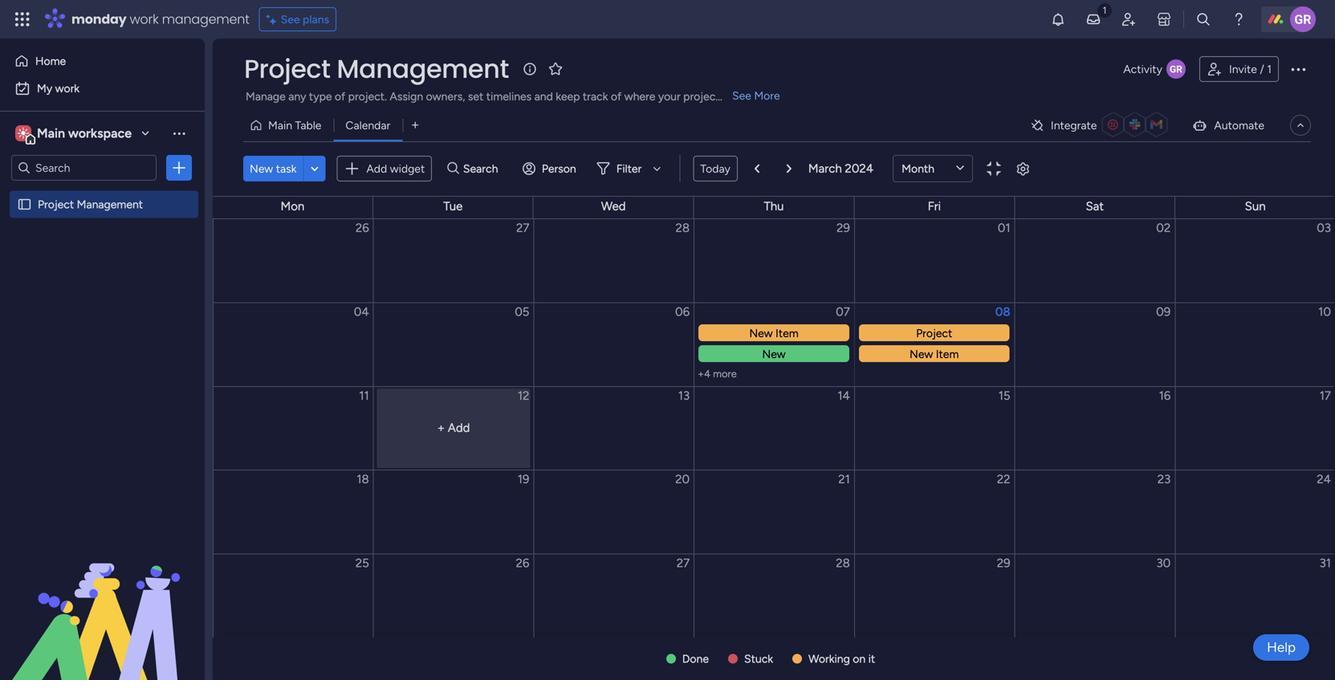 Task type: vqa. For each thing, say whether or not it's contained in the screenshot.
second 1 icon from the bottom of the page
no



Task type: describe. For each thing, give the bounding box(es) containing it.
keep
[[556, 90, 580, 103]]

automate
[[1215, 118, 1265, 132]]

0 vertical spatial project
[[244, 51, 330, 87]]

today
[[700, 162, 731, 175]]

options image
[[171, 160, 187, 176]]

Search in workspace field
[[34, 159, 134, 177]]

add view image
[[412, 119, 419, 131]]

my work option
[[10, 75, 195, 101]]

and
[[535, 90, 553, 103]]

project
[[684, 90, 720, 103]]

management inside list box
[[77, 198, 143, 211]]

options image
[[1289, 59, 1308, 79]]

project inside project management list box
[[38, 198, 74, 211]]

integrate
[[1051, 118, 1097, 132]]

add to favorites image
[[548, 61, 564, 77]]

workspace selection element
[[15, 124, 134, 145]]

see for see plans
[[281, 12, 300, 26]]

home option
[[10, 48, 195, 74]]

select product image
[[14, 11, 31, 27]]

workspace image
[[18, 124, 29, 142]]

help
[[1267, 639, 1296, 656]]

thu
[[764, 199, 784, 214]]

stands.
[[723, 90, 758, 103]]

home
[[35, 54, 66, 68]]

timelines
[[486, 90, 532, 103]]

type
[[309, 90, 332, 103]]

v2 search image
[[447, 160, 459, 178]]

calendar button
[[334, 112, 403, 138]]

add
[[367, 162, 387, 175]]

project management list box
[[0, 188, 205, 435]]

my work link
[[10, 75, 195, 101]]

management
[[162, 10, 250, 28]]

Search field
[[459, 157, 507, 180]]

notifications image
[[1050, 11, 1066, 27]]

it
[[869, 652, 875, 666]]

monday
[[71, 10, 127, 28]]

person
[[542, 162, 576, 175]]

2 of from the left
[[611, 90, 622, 103]]

set
[[468, 90, 484, 103]]

invite
[[1229, 62, 1257, 76]]

table
[[295, 118, 322, 132]]

public board image
[[17, 197, 32, 212]]

march
[[809, 161, 842, 176]]

help image
[[1231, 11, 1247, 27]]

sun
[[1245, 199, 1266, 214]]

activity button
[[1117, 56, 1193, 82]]

Project Management field
[[240, 51, 513, 87]]

angle down image
[[311, 163, 319, 175]]

track
[[583, 90, 608, 103]]

filter button
[[591, 156, 667, 181]]

0 vertical spatial management
[[337, 51, 509, 87]]

month
[[902, 162, 935, 175]]

help button
[[1254, 634, 1310, 661]]

monday marketplace image
[[1156, 11, 1172, 27]]

monday work management
[[71, 10, 250, 28]]

my work
[[37, 82, 80, 95]]

show board description image
[[520, 61, 540, 77]]

project management inside project management list box
[[38, 198, 143, 211]]

project.
[[348, 90, 387, 103]]

person button
[[516, 156, 586, 181]]

stuck
[[744, 652, 773, 666]]

+4
[[698, 368, 711, 380]]

+4 more link
[[698, 368, 854, 380]]

any
[[288, 90, 306, 103]]

add widget
[[367, 162, 425, 175]]

2024
[[845, 161, 874, 176]]

workspace image
[[15, 124, 31, 142]]

workspace
[[68, 126, 132, 141]]

greg robinson image
[[1290, 6, 1316, 32]]



Task type: locate. For each thing, give the bounding box(es) containing it.
new task
[[250, 162, 297, 175]]

assign
[[390, 90, 423, 103]]

working on it
[[809, 652, 875, 666]]

main
[[268, 118, 292, 132], [37, 126, 65, 141]]

lottie animation image
[[0, 518, 205, 680]]

mon
[[281, 199, 305, 214]]

collapse board header image
[[1295, 119, 1307, 132]]

new task button
[[243, 156, 303, 181]]

your
[[658, 90, 681, 103]]

1 vertical spatial work
[[55, 82, 80, 95]]

march 2024
[[809, 161, 874, 176]]

project management up project.
[[244, 51, 509, 87]]

1 horizontal spatial management
[[337, 51, 509, 87]]

see left more
[[732, 89, 752, 102]]

add widget button
[[337, 156, 432, 181]]

calendar
[[346, 118, 390, 132]]

0 horizontal spatial of
[[335, 90, 345, 103]]

lottie animation element
[[0, 518, 205, 680]]

update feed image
[[1086, 11, 1102, 27]]

management
[[337, 51, 509, 87], [77, 198, 143, 211]]

today button
[[693, 156, 738, 181]]

work right my at the top
[[55, 82, 80, 95]]

0 vertical spatial see
[[281, 12, 300, 26]]

arrow down image
[[647, 159, 667, 178]]

see inside button
[[281, 12, 300, 26]]

1 horizontal spatial work
[[130, 10, 159, 28]]

of right type
[[335, 90, 345, 103]]

task
[[276, 162, 297, 175]]

work right monday
[[130, 10, 159, 28]]

sat
[[1086, 199, 1104, 214]]

1 horizontal spatial main
[[268, 118, 292, 132]]

main workspace button
[[11, 120, 157, 147]]

see more
[[732, 89, 780, 102]]

fri
[[928, 199, 941, 214]]

0 horizontal spatial main
[[37, 126, 65, 141]]

plans
[[303, 12, 329, 26]]

0 horizontal spatial work
[[55, 82, 80, 95]]

see more link
[[731, 88, 782, 104]]

more
[[754, 89, 780, 102]]

project right public board icon
[[38, 198, 74, 211]]

see plans button
[[259, 7, 337, 31]]

0 vertical spatial work
[[130, 10, 159, 28]]

integrate button
[[1024, 108, 1179, 142]]

0 horizontal spatial see
[[281, 12, 300, 26]]

0 vertical spatial project management
[[244, 51, 509, 87]]

0 horizontal spatial project
[[38, 198, 74, 211]]

project
[[244, 51, 330, 87], [38, 198, 74, 211]]

+4 more
[[698, 368, 737, 380]]

1 vertical spatial management
[[77, 198, 143, 211]]

1 vertical spatial project
[[38, 198, 74, 211]]

see
[[281, 12, 300, 26], [732, 89, 752, 102]]

see left plans
[[281, 12, 300, 26]]

1 vertical spatial see
[[732, 89, 752, 102]]

list arrow image
[[755, 164, 760, 174]]

project management
[[244, 51, 509, 87], [38, 198, 143, 211]]

invite members image
[[1121, 11, 1137, 27]]

owners,
[[426, 90, 465, 103]]

see plans
[[281, 12, 329, 26]]

tue
[[443, 199, 463, 214]]

activity
[[1124, 62, 1163, 76]]

automate button
[[1186, 112, 1271, 138]]

filter
[[617, 162, 642, 175]]

main workspace
[[37, 126, 132, 141]]

main inside workspace selection element
[[37, 126, 65, 141]]

see for see more
[[732, 89, 752, 102]]

manage
[[246, 90, 286, 103]]

invite / 1 button
[[1200, 56, 1279, 82]]

1 image
[[1098, 1, 1112, 19]]

management up assign
[[337, 51, 509, 87]]

my
[[37, 82, 52, 95]]

more
[[713, 368, 737, 380]]

main right workspace icon
[[37, 126, 65, 141]]

main inside "button"
[[268, 118, 292, 132]]

workspace options image
[[171, 125, 187, 141]]

invite / 1
[[1229, 62, 1272, 76]]

work for monday
[[130, 10, 159, 28]]

0 horizontal spatial project management
[[38, 198, 143, 211]]

1 horizontal spatial of
[[611, 90, 622, 103]]

search everything image
[[1196, 11, 1212, 27]]

/
[[1260, 62, 1265, 76]]

work
[[130, 10, 159, 28], [55, 82, 80, 95]]

1 of from the left
[[335, 90, 345, 103]]

working
[[809, 652, 850, 666]]

1 horizontal spatial project management
[[244, 51, 509, 87]]

management down the search in workspace field
[[77, 198, 143, 211]]

project up any
[[244, 51, 330, 87]]

main for main workspace
[[37, 126, 65, 141]]

main for main table
[[268, 118, 292, 132]]

project management down the search in workspace field
[[38, 198, 143, 211]]

widget
[[390, 162, 425, 175]]

main left table
[[268, 118, 292, 132]]

done
[[682, 652, 709, 666]]

manage any type of project. assign owners, set timelines and keep track of where your project stands.
[[246, 90, 758, 103]]

option
[[0, 190, 205, 193]]

work inside option
[[55, 82, 80, 95]]

1 vertical spatial project management
[[38, 198, 143, 211]]

work for my
[[55, 82, 80, 95]]

where
[[624, 90, 656, 103]]

of
[[335, 90, 345, 103], [611, 90, 622, 103]]

0 horizontal spatial management
[[77, 198, 143, 211]]

list arrow image
[[787, 164, 792, 174]]

of right the track
[[611, 90, 622, 103]]

home link
[[10, 48, 195, 74]]

main table button
[[243, 112, 334, 138]]

1
[[1267, 62, 1272, 76]]

on
[[853, 652, 866, 666]]

wed
[[601, 199, 626, 214]]

1 horizontal spatial project
[[244, 51, 330, 87]]

1 horizontal spatial see
[[732, 89, 752, 102]]

main table
[[268, 118, 322, 132]]

new
[[250, 162, 273, 175]]



